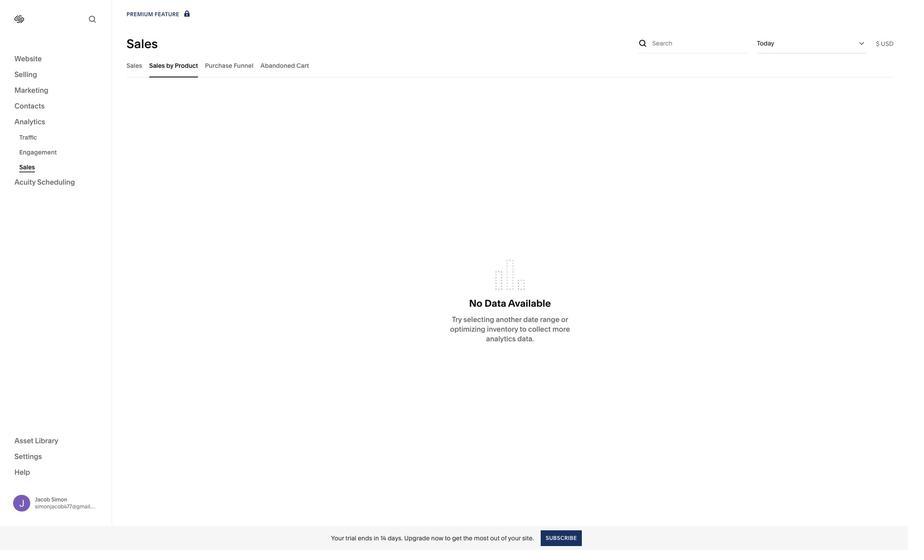 Task type: describe. For each thing, give the bounding box(es) containing it.
purchase
[[205, 62, 232, 69]]

acuity
[[14, 178, 36, 187]]

no
[[469, 298, 483, 310]]

engagement
[[19, 149, 57, 156]]

cart
[[297, 62, 309, 69]]

tab list containing sales
[[127, 53, 894, 78]]

help link
[[14, 468, 30, 477]]

to for inventory
[[520, 325, 527, 334]]

sales inside 'sales' link
[[19, 163, 35, 171]]

date
[[524, 315, 539, 324]]

upgrade
[[404, 535, 430, 543]]

product
[[175, 62, 198, 69]]

another
[[496, 315, 522, 324]]

asset library link
[[14, 436, 97, 447]]

website
[[14, 54, 42, 63]]

traffic link
[[19, 130, 102, 145]]

get
[[452, 535, 462, 543]]

analytics link
[[14, 117, 97, 127]]

by
[[166, 62, 173, 69]]

settings link
[[14, 452, 97, 462]]

to for now
[[445, 535, 451, 543]]

website link
[[14, 54, 97, 64]]

purchase funnel button
[[205, 53, 254, 78]]

marketing link
[[14, 85, 97, 96]]

asset
[[14, 437, 33, 445]]

$
[[876, 40, 880, 48]]

sales button
[[127, 53, 142, 78]]

asset library
[[14, 437, 58, 445]]

your
[[508, 535, 521, 543]]

contacts link
[[14, 101, 97, 112]]

or
[[561, 315, 569, 324]]

sales by product
[[149, 62, 198, 69]]

your
[[331, 535, 344, 543]]

out
[[490, 535, 500, 543]]

analytics
[[14, 117, 45, 126]]

try
[[452, 315, 462, 324]]

of
[[501, 535, 507, 543]]

premium feature button
[[127, 10, 192, 19]]

subscribe button
[[541, 531, 582, 546]]

today button
[[757, 34, 867, 53]]

analytics
[[486, 335, 516, 343]]

range
[[540, 315, 560, 324]]



Task type: locate. For each thing, give the bounding box(es) containing it.
data
[[485, 298, 507, 310]]

the
[[463, 535, 473, 543]]

jacob simon simonjacob477@gmail.com
[[35, 497, 102, 510]]

collect
[[528, 325, 551, 334]]

most
[[474, 535, 489, 543]]

$ usd
[[876, 40, 894, 48]]

1 horizontal spatial to
[[520, 325, 527, 334]]

purchase funnel
[[205, 62, 254, 69]]

ends
[[358, 535, 372, 543]]

today
[[757, 39, 775, 47]]

selling link
[[14, 70, 97, 80]]

selecting
[[464, 315, 494, 324]]

more
[[553, 325, 570, 334]]

try selecting another date range or optimizing inventory to collect more analytics data.
[[450, 315, 570, 343]]

abandoned cart
[[261, 62, 309, 69]]

scheduling
[[37, 178, 75, 187]]

simonjacob477@gmail.com
[[35, 504, 102, 510]]

library
[[35, 437, 58, 445]]

jacob
[[35, 497, 50, 503]]

days.
[[388, 535, 403, 543]]

selling
[[14, 70, 37, 79]]

0 vertical spatial to
[[520, 325, 527, 334]]

feature
[[155, 11, 179, 18]]

to
[[520, 325, 527, 334], [445, 535, 451, 543]]

1 vertical spatial to
[[445, 535, 451, 543]]

settings
[[14, 452, 42, 461]]

to inside try selecting another date range or optimizing inventory to collect more analytics data.
[[520, 325, 527, 334]]

sales link
[[19, 160, 102, 175]]

sales by product button
[[149, 53, 198, 78]]

abandoned
[[261, 62, 295, 69]]

engagement link
[[19, 145, 102, 160]]

to up data.
[[520, 325, 527, 334]]

funnel
[[234, 62, 254, 69]]

trial
[[346, 535, 357, 543]]

in
[[374, 535, 379, 543]]

14
[[381, 535, 386, 543]]

tab list
[[127, 53, 894, 78]]

available
[[508, 298, 551, 310]]

traffic
[[19, 134, 37, 141]]

now
[[431, 535, 444, 543]]

no data available
[[469, 298, 551, 310]]

contacts
[[14, 102, 45, 110]]

sales inside sales by product button
[[149, 62, 165, 69]]

acuity scheduling link
[[14, 177, 97, 188]]

premium
[[127, 11, 153, 18]]

premium feature
[[127, 11, 179, 18]]

acuity scheduling
[[14, 178, 75, 187]]

help
[[14, 468, 30, 477]]

usd
[[881, 40, 894, 48]]

data.
[[518, 335, 534, 343]]

to left get
[[445, 535, 451, 543]]

subscribe
[[546, 535, 577, 542]]

sales
[[127, 36, 158, 51], [127, 62, 142, 69], [149, 62, 165, 69], [19, 163, 35, 171]]

abandoned cart button
[[261, 53, 309, 78]]

Search field
[[653, 39, 733, 48]]

0 horizontal spatial to
[[445, 535, 451, 543]]

simon
[[51, 497, 67, 503]]

marketing
[[14, 86, 48, 95]]

site.
[[523, 535, 534, 543]]

inventory
[[487, 325, 518, 334]]

your trial ends in 14 days. upgrade now to get the most out of your site.
[[331, 535, 534, 543]]

optimizing
[[450, 325, 486, 334]]



Task type: vqa. For each thing, say whether or not it's contained in the screenshot.
Settings link
yes



